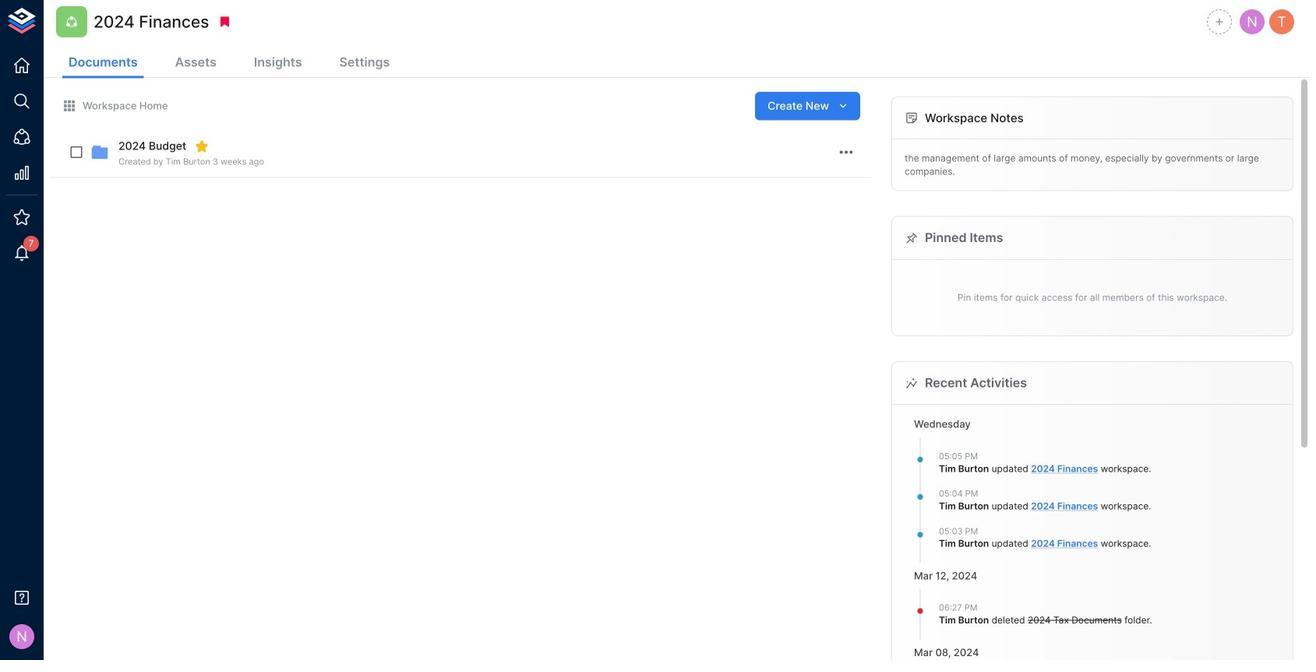 Task type: locate. For each thing, give the bounding box(es) containing it.
remove favorite image
[[195, 139, 209, 154]]



Task type: vqa. For each thing, say whether or not it's contained in the screenshot.
Remove Bookmark icon
yes



Task type: describe. For each thing, give the bounding box(es) containing it.
remove bookmark image
[[218, 15, 232, 29]]



